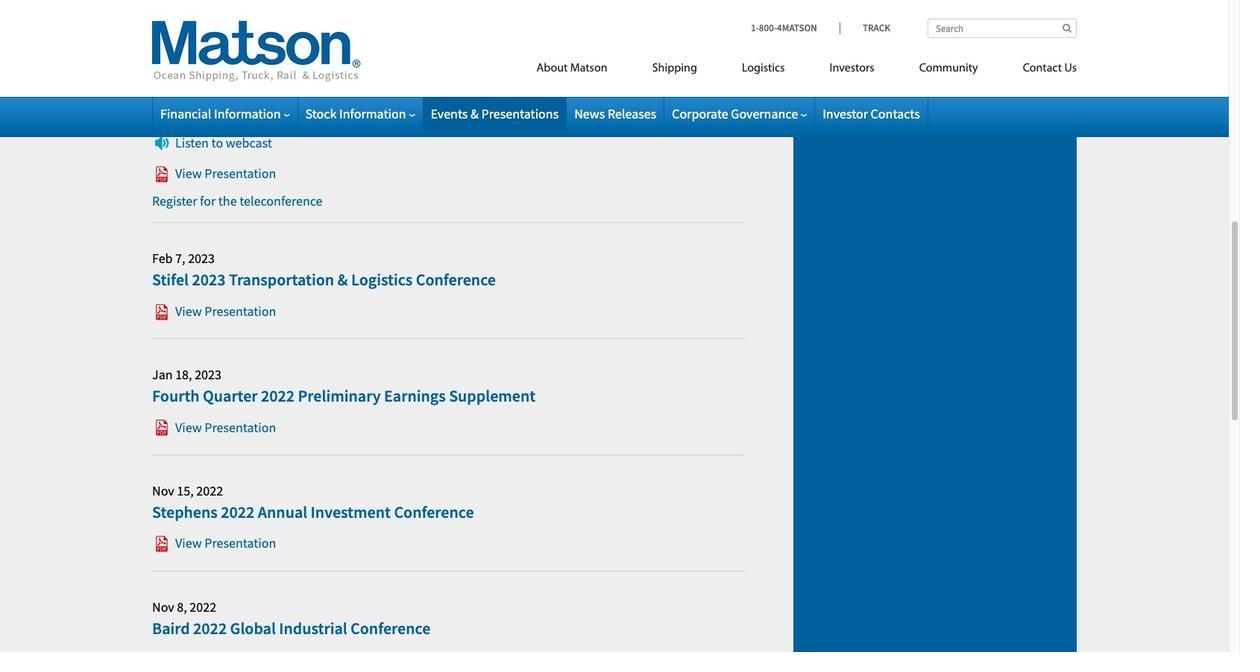 Task type: locate. For each thing, give the bounding box(es) containing it.
1 horizontal spatial logistics
[[742, 63, 785, 75]]

1 vertical spatial quarter
[[203, 386, 258, 406]]

the
[[218, 192, 237, 209]]

&
[[471, 105, 479, 122], [337, 269, 348, 290]]

1 presentation from the top
[[205, 18, 276, 35]]

register for the teleconference
[[152, 192, 323, 209]]

feb for stifel
[[152, 250, 173, 267]]

feb inside feb 21, 2023 at 4:30 pm est fourth quarter 2022 financial results conference call
[[152, 82, 173, 99]]

est
[[284, 82, 305, 99]]

1 quarter from the top
[[203, 101, 258, 122]]

4matson
[[777, 22, 817, 34]]

5 view from the top
[[175, 535, 202, 552]]

2023 for at
[[195, 82, 221, 99]]

& right events
[[471, 105, 479, 122]]

track
[[863, 22, 890, 34]]

4 view presentation link from the top
[[152, 419, 276, 436]]

fourth quarter 2022 preliminary earnings supplement article
[[152, 354, 745, 456]]

2023
[[195, 82, 221, 99], [188, 250, 215, 267], [192, 269, 226, 290], [195, 366, 221, 384]]

view presentation inside fourth quarter 2022 preliminary earnings supplement article
[[175, 419, 276, 436]]

2022 right 15,
[[196, 483, 223, 500]]

2023 right 7,
[[188, 250, 215, 267]]

nov inside 'nov 15, 2022 stephens 2022 annual investment conference'
[[152, 483, 174, 500]]

view up 21, in the left top of the page
[[175, 18, 202, 35]]

conference inside 'nov 15, 2022 stephens 2022 annual investment conference'
[[394, 502, 474, 523]]

1-800-4matson link
[[751, 22, 840, 34]]

view inside fourth quarter 2022 financial results conference call article
[[175, 165, 202, 182]]

contact us link
[[1001, 55, 1077, 86]]

2023 left 'at'
[[195, 82, 221, 99]]

view presentation link down 18,
[[152, 419, 276, 436]]

2 fourth from the top
[[152, 386, 200, 406]]

nov 15, 2022 stephens 2022 annual investment conference
[[152, 483, 474, 523]]

1 horizontal spatial &
[[471, 105, 479, 122]]

0 horizontal spatial &
[[337, 269, 348, 290]]

3 view from the top
[[175, 303, 202, 320]]

information for financial information
[[214, 105, 281, 122]]

nov 8, 2022 baird 2022 global industrial conference
[[152, 599, 431, 639]]

1 vertical spatial fourth
[[152, 386, 200, 406]]

listen to webcast link
[[152, 134, 272, 151]]

18,
[[175, 366, 192, 384]]

information for stock information
[[339, 105, 406, 122]]

nov inside nov 8, 2022 baird 2022 global industrial conference
[[152, 599, 174, 616]]

presentation inside stifel 2023 transportation & logistics conference article
[[205, 303, 276, 320]]

investor
[[823, 105, 868, 122]]

stephens 2022 annual investment conference link
[[152, 502, 474, 523]]

financial
[[298, 101, 362, 122], [160, 105, 211, 122]]

2 information from the left
[[339, 105, 406, 122]]

stifel
[[152, 269, 189, 290]]

1 fourth from the top
[[152, 101, 200, 122]]

stifel 2023 transportation & logistics conference article
[[152, 238, 745, 340]]

quarter
[[203, 101, 258, 122], [203, 386, 258, 406]]

2023 inside jan 18, 2023 fourth quarter 2022 preliminary earnings supplement
[[195, 366, 221, 384]]

us
[[1064, 63, 1077, 75]]

2 feb from the top
[[152, 250, 173, 267]]

conference inside nov 8, 2022 baird 2022 global industrial conference
[[351, 618, 431, 639]]

view presentation link down the stifel
[[152, 303, 276, 320]]

webcast
[[226, 134, 272, 151]]

2022 left preliminary
[[261, 386, 295, 406]]

view down 18,
[[175, 419, 202, 436]]

jan 18, 2023 fourth quarter 2022 preliminary earnings supplement
[[152, 366, 536, 406]]

presentation for 2023
[[205, 303, 276, 320]]

1 nov from the top
[[152, 483, 174, 500]]

nov
[[152, 483, 174, 500], [152, 599, 174, 616]]

15,
[[177, 483, 194, 500]]

view inside the stephens 2022 annual investment conference article
[[175, 535, 202, 552]]

view presentation down the stifel
[[175, 303, 276, 320]]

1 vertical spatial nov
[[152, 599, 174, 616]]

2022 down pm
[[261, 101, 295, 122]]

presentation for 2022
[[205, 535, 276, 552]]

5 view presentation link from the top
[[152, 535, 276, 552]]

nov left 8,
[[152, 599, 174, 616]]

7,
[[175, 250, 185, 267]]

1-800-4matson
[[751, 22, 817, 34]]

governance
[[731, 105, 798, 122]]

logistics link
[[720, 55, 807, 86]]

pm
[[264, 82, 281, 99]]

teleconference
[[240, 192, 323, 209]]

stock
[[305, 105, 337, 122]]

conference
[[420, 101, 500, 122], [416, 269, 496, 290], [394, 502, 474, 523], [351, 618, 431, 639]]

2 view presentation from the top
[[175, 165, 276, 182]]

view presentation inside the stephens 2022 annual investment conference article
[[175, 535, 276, 552]]

nov for baird
[[152, 599, 174, 616]]

4 view presentation from the top
[[175, 419, 276, 436]]

2023 right 18,
[[195, 366, 221, 384]]

3 view presentation from the top
[[175, 303, 276, 320]]

fourth down 21, in the left top of the page
[[152, 101, 200, 122]]

presentation
[[205, 18, 276, 35], [205, 165, 276, 182], [205, 303, 276, 320], [205, 419, 276, 436], [205, 535, 276, 552]]

feb inside feb 7, 2023 stifel 2023 transportation & logistics conference
[[152, 250, 173, 267]]

feb left 21, in the left top of the page
[[152, 82, 173, 99]]

view down the stifel
[[175, 303, 202, 320]]

0 horizontal spatial information
[[214, 105, 281, 122]]

1 vertical spatial &
[[337, 269, 348, 290]]

investor contacts link
[[823, 105, 920, 122]]

view presentation
[[175, 18, 276, 35], [175, 165, 276, 182], [175, 303, 276, 320], [175, 419, 276, 436], [175, 535, 276, 552]]

1 feb from the top
[[152, 82, 173, 99]]

5 view presentation from the top
[[175, 535, 276, 552]]

view inside stifel 2023 transportation & logistics conference article
[[175, 303, 202, 320]]

conference inside feb 7, 2023 stifel 2023 transportation & logistics conference
[[416, 269, 496, 290]]

view down stephens at left
[[175, 535, 202, 552]]

logistics inside feb 7, 2023 stifel 2023 transportation & logistics conference
[[351, 269, 413, 290]]

about
[[537, 63, 568, 75]]

2022 right 8,
[[190, 599, 216, 616]]

0 vertical spatial fourth
[[152, 101, 200, 122]]

feb 7, 2023 stifel 2023 transportation & logistics conference
[[152, 250, 496, 290]]

1 horizontal spatial information
[[339, 105, 406, 122]]

presentation inside the stephens 2022 annual investment conference article
[[205, 535, 276, 552]]

feb left 7,
[[152, 250, 173, 267]]

1 vertical spatial logistics
[[351, 269, 413, 290]]

fourth
[[152, 101, 200, 122], [152, 386, 200, 406]]

nov left 15,
[[152, 483, 174, 500]]

top menu navigation
[[469, 55, 1077, 86]]

1 information from the left
[[214, 105, 281, 122]]

0 horizontal spatial financial
[[160, 105, 211, 122]]

1-
[[751, 22, 759, 34]]

view inside fourth quarter 2022 preliminary earnings supplement article
[[175, 419, 202, 436]]

view up 'register'
[[175, 165, 202, 182]]

presentations
[[481, 105, 559, 122]]

2 nov from the top
[[152, 599, 174, 616]]

shipping
[[652, 63, 697, 75]]

2022
[[261, 101, 295, 122], [261, 386, 295, 406], [196, 483, 223, 500], [221, 502, 255, 523], [190, 599, 216, 616], [193, 618, 227, 639]]

2 view from the top
[[175, 165, 202, 182]]

register
[[152, 192, 197, 209]]

investors link
[[807, 55, 897, 86]]

annual
[[258, 502, 307, 523]]

view presentation link for quarter
[[152, 419, 276, 436]]

view presentation link down stephens at left
[[152, 535, 276, 552]]

3 view presentation link from the top
[[152, 303, 276, 320]]

0 horizontal spatial logistics
[[351, 269, 413, 290]]

view
[[175, 18, 202, 35], [175, 165, 202, 182], [175, 303, 202, 320], [175, 419, 202, 436], [175, 535, 202, 552]]

2023 inside feb 21, 2023 at 4:30 pm est fourth quarter 2022 financial results conference call
[[195, 82, 221, 99]]

news releases link
[[574, 105, 656, 122]]

stephens 2022 annual investment conference article
[[152, 471, 745, 572]]

view presentation up 'at'
[[175, 18, 276, 35]]

fourth down 18,
[[152, 386, 200, 406]]

None search field
[[928, 19, 1077, 38]]

stock information link
[[305, 105, 415, 122]]

2022 inside jan 18, 2023 fourth quarter 2022 preliminary earnings supplement
[[261, 386, 295, 406]]

800-
[[759, 22, 777, 34]]

1 view from the top
[[175, 18, 202, 35]]

financial information link
[[160, 105, 290, 122]]

view presentation down 18,
[[175, 419, 276, 436]]

2 quarter from the top
[[203, 386, 258, 406]]

1 vertical spatial feb
[[152, 250, 173, 267]]

4 view from the top
[[175, 419, 202, 436]]

view presentation link for 2022
[[152, 535, 276, 552]]

1 horizontal spatial financial
[[298, 101, 362, 122]]

feb
[[152, 82, 173, 99], [152, 250, 173, 267]]

view presentation link inside stifel 2023 transportation & logistics conference article
[[152, 303, 276, 320]]

logistics
[[742, 63, 785, 75], [351, 269, 413, 290]]

logistics inside top menu navigation
[[742, 63, 785, 75]]

community link
[[897, 55, 1001, 86]]

4 presentation from the top
[[205, 419, 276, 436]]

1 view presentation link from the top
[[152, 18, 276, 35]]

3 presentation from the top
[[205, 303, 276, 320]]

0 vertical spatial nov
[[152, 483, 174, 500]]

& right transportation
[[337, 269, 348, 290]]

information
[[214, 105, 281, 122], [339, 105, 406, 122]]

0 vertical spatial feb
[[152, 82, 173, 99]]

view presentation link up the for
[[152, 165, 276, 182]]

0 vertical spatial logistics
[[742, 63, 785, 75]]

view presentation link
[[152, 18, 276, 35], [152, 165, 276, 182], [152, 303, 276, 320], [152, 419, 276, 436], [152, 535, 276, 552]]

2 presentation from the top
[[205, 165, 276, 182]]

view presentation inside stifel 2023 transportation & logistics conference article
[[175, 303, 276, 320]]

5 presentation from the top
[[205, 535, 276, 552]]

2023 for stifel
[[188, 250, 215, 267]]

view presentation link for 2023
[[152, 303, 276, 320]]

at
[[224, 82, 235, 99]]

view presentation up the
[[175, 165, 276, 182]]

0 vertical spatial quarter
[[203, 101, 258, 122]]

view presentation link up 'at'
[[152, 18, 276, 35]]

21,
[[175, 82, 192, 99]]

presentation inside fourth quarter 2022 preliminary earnings supplement article
[[205, 419, 276, 436]]

financial information
[[160, 105, 281, 122]]

view presentation down stephens at left
[[175, 535, 276, 552]]



Task type: vqa. For each thing, say whether or not it's contained in the screenshot.
Group
no



Task type: describe. For each thing, give the bounding box(es) containing it.
presentation for quarter
[[205, 419, 276, 436]]

feb 21, 2023 at 4:30 pm est fourth quarter 2022 financial results conference call
[[152, 82, 530, 122]]

search image
[[1063, 23, 1072, 33]]

news releases
[[574, 105, 656, 122]]

4:30
[[238, 82, 261, 99]]

nov for stephens
[[152, 483, 174, 500]]

shipping link
[[630, 55, 720, 86]]

2023 for fourth
[[195, 366, 221, 384]]

view for stifel
[[175, 303, 202, 320]]

events
[[431, 105, 468, 122]]

contact
[[1023, 63, 1062, 75]]

corporate
[[672, 105, 728, 122]]

view presentation inside fourth quarter 2022 financial results conference call article
[[175, 165, 276, 182]]

investment
[[311, 502, 391, 523]]

supplement
[[449, 386, 536, 406]]

earnings
[[384, 386, 446, 406]]

transportation
[[229, 269, 334, 290]]

8,
[[177, 599, 187, 616]]

fourth quarter 2022 financial results conference call link
[[152, 101, 530, 122]]

stephens
[[152, 502, 218, 523]]

& inside feb 7, 2023 stifel 2023 transportation & logistics conference
[[337, 269, 348, 290]]

register for the teleconference link
[[152, 192, 323, 209]]

1 view presentation from the top
[[175, 18, 276, 35]]

0 vertical spatial &
[[471, 105, 479, 122]]

2022 right baird
[[193, 618, 227, 639]]

investors
[[830, 63, 874, 75]]

about matson link
[[514, 55, 630, 86]]

fourth inside feb 21, 2023 at 4:30 pm est fourth quarter 2022 financial results conference call
[[152, 101, 200, 122]]

conference inside feb 21, 2023 at 4:30 pm est fourth quarter 2022 financial results conference call
[[420, 101, 500, 122]]

quarter inside jan 18, 2023 fourth quarter 2022 preliminary earnings supplement
[[203, 386, 258, 406]]

fourth quarter 2022 financial results conference call article
[[152, 70, 745, 223]]

view presentation for 2023
[[175, 303, 276, 320]]

releases
[[608, 105, 656, 122]]

2022 inside feb 21, 2023 at 4:30 pm est fourth quarter 2022 financial results conference call
[[261, 101, 295, 122]]

2 view presentation link from the top
[[152, 165, 276, 182]]

track link
[[840, 22, 890, 34]]

2022 left annual
[[221, 502, 255, 523]]

baird
[[152, 618, 190, 639]]

matson
[[570, 63, 608, 75]]

industrial
[[279, 618, 347, 639]]

to
[[211, 134, 223, 151]]

events & presentations
[[431, 105, 559, 122]]

events & presentations link
[[431, 105, 559, 122]]

fourth quarter 2022 preliminary earnings supplement link
[[152, 386, 536, 406]]

contacts
[[871, 105, 920, 122]]

2023 right the stifel
[[192, 269, 226, 290]]

financial inside feb 21, 2023 at 4:30 pm est fourth quarter 2022 financial results conference call
[[298, 101, 362, 122]]

feb for at
[[152, 82, 173, 99]]

preliminary
[[298, 386, 381, 406]]

jan
[[152, 366, 173, 384]]

presentation inside fourth quarter 2022 financial results conference call article
[[205, 165, 276, 182]]

listen
[[175, 134, 209, 151]]

baird 2022 global industrial conference link
[[152, 618, 431, 639]]

community
[[919, 63, 978, 75]]

for
[[200, 192, 216, 209]]

listen to webcast
[[175, 134, 272, 151]]

corporate governance link
[[672, 105, 807, 122]]

call
[[503, 101, 530, 122]]

global
[[230, 618, 276, 639]]

view presentation for quarter
[[175, 419, 276, 436]]

matson image
[[152, 21, 361, 82]]

Search search field
[[928, 19, 1077, 38]]

about matson
[[537, 63, 608, 75]]

contact us
[[1023, 63, 1077, 75]]

stock information
[[305, 105, 406, 122]]

stifel 2023 transportation & logistics conference link
[[152, 269, 496, 290]]

results
[[366, 101, 417, 122]]

quarter inside feb 21, 2023 at 4:30 pm est fourth quarter 2022 financial results conference call
[[203, 101, 258, 122]]

investor contacts
[[823, 105, 920, 122]]

view presentation for 2022
[[175, 535, 276, 552]]

view for fourth
[[175, 419, 202, 436]]

news
[[574, 105, 605, 122]]

baird 2022 global industrial conference article
[[152, 587, 745, 653]]

fourth inside jan 18, 2023 fourth quarter 2022 preliminary earnings supplement
[[152, 386, 200, 406]]

view for stephens
[[175, 535, 202, 552]]

corporate governance
[[672, 105, 798, 122]]



